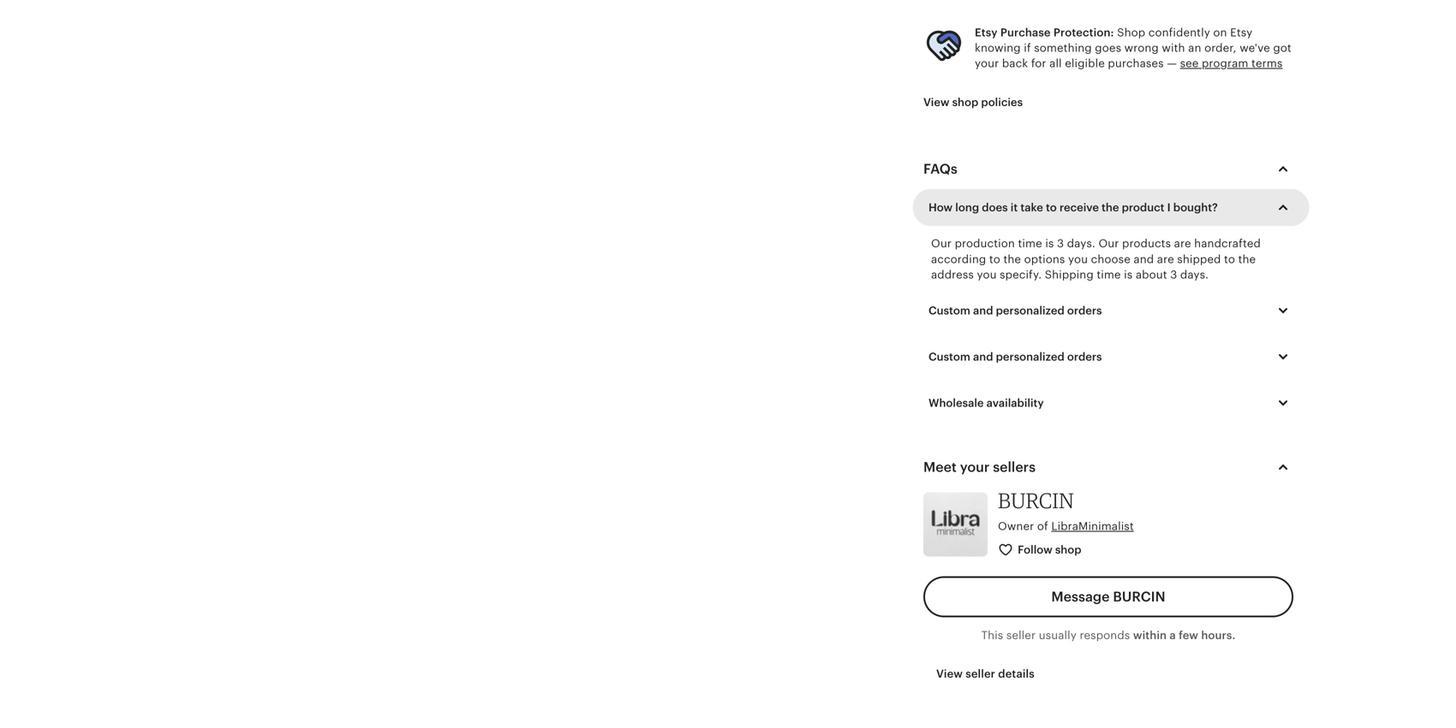 Task type: locate. For each thing, give the bounding box(es) containing it.
0 vertical spatial personalized
[[996, 305, 1065, 317]]

time up options
[[1018, 237, 1042, 250]]

days. up choose in the right of the page
[[1067, 237, 1095, 250]]

options
[[1024, 253, 1065, 266]]

3
[[1057, 237, 1064, 250], [1170, 268, 1177, 281]]

custom down address
[[929, 305, 970, 317]]

according
[[931, 253, 986, 266]]

wholesale availability
[[929, 397, 1044, 410]]

are
[[1174, 237, 1191, 250], [1157, 253, 1174, 266]]

message burcin button
[[923, 577, 1293, 618]]

3 up options
[[1057, 237, 1064, 250]]

seller left the details at the right bottom of page
[[966, 668, 995, 681]]

custom and personalized orders down specify.
[[929, 305, 1102, 317]]

burcin
[[998, 488, 1074, 514], [1113, 590, 1165, 605]]

1 orders from the top
[[1067, 305, 1102, 317]]

1 our from the left
[[931, 237, 952, 250]]

1 vertical spatial seller
[[966, 668, 995, 681]]

shop for follow
[[1055, 544, 1081, 557]]

production
[[955, 237, 1015, 250]]

1 vertical spatial custom and personalized orders button
[[916, 339, 1306, 375]]

0 vertical spatial shop
[[952, 96, 978, 109]]

wholesale availability button
[[916, 386, 1306, 422]]

a
[[1170, 629, 1176, 642]]

1 vertical spatial custom and personalized orders
[[929, 351, 1102, 364]]

meet your sellers button
[[908, 447, 1309, 488]]

terms
[[1251, 57, 1283, 70]]

view left the details at the right bottom of page
[[936, 668, 963, 681]]

got
[[1273, 42, 1292, 54]]

1 vertical spatial shop
[[1055, 544, 1081, 557]]

meet
[[923, 460, 957, 475]]

2 horizontal spatial to
[[1224, 253, 1235, 266]]

1 custom and personalized orders from the top
[[929, 305, 1102, 317]]

view for view seller details
[[936, 668, 963, 681]]

view shop policies button
[[911, 87, 1036, 118]]

shop right follow
[[1055, 544, 1081, 557]]

2 custom and personalized orders button from the top
[[916, 339, 1306, 375]]

burcin up within
[[1113, 590, 1165, 605]]

are up shipped
[[1174, 237, 1191, 250]]

1 personalized from the top
[[996, 305, 1065, 317]]

1 horizontal spatial our
[[1098, 237, 1119, 250]]

1 vertical spatial view
[[936, 668, 963, 681]]

1 horizontal spatial shop
[[1055, 544, 1081, 557]]

1 vertical spatial your
[[960, 460, 990, 475]]

shop inside view shop policies button
[[952, 96, 978, 109]]

your
[[975, 57, 999, 70], [960, 460, 990, 475]]

personalized
[[996, 305, 1065, 317], [996, 351, 1065, 364]]

usually
[[1039, 629, 1077, 642]]

2 etsy from the left
[[1230, 26, 1253, 39]]

view shop policies
[[923, 96, 1023, 109]]

0 vertical spatial view
[[923, 96, 949, 109]]

you down production
[[977, 268, 997, 281]]

all
[[1049, 57, 1062, 70]]

faqs button
[[908, 149, 1309, 190]]

and for 2nd custom and personalized orders dropdown button from the bottom of the page
[[973, 305, 993, 317]]

products
[[1122, 237, 1171, 250]]

0 vertical spatial your
[[975, 57, 999, 70]]

your right meet
[[960, 460, 990, 475]]

0 horizontal spatial etsy
[[975, 26, 998, 39]]

0 horizontal spatial days.
[[1067, 237, 1095, 250]]

view inside button
[[923, 96, 949, 109]]

wrong
[[1124, 42, 1159, 54]]

1 vertical spatial custom
[[929, 351, 970, 364]]

1 horizontal spatial is
[[1124, 268, 1133, 281]]

etsy up we've
[[1230, 26, 1253, 39]]

and down products
[[1134, 253, 1154, 266]]

our up according
[[931, 237, 952, 250]]

0 vertical spatial and
[[1134, 253, 1154, 266]]

is left about
[[1124, 268, 1133, 281]]

is up options
[[1045, 237, 1054, 250]]

0 horizontal spatial our
[[931, 237, 952, 250]]

orders up wholesale availability dropdown button
[[1067, 351, 1102, 364]]

0 vertical spatial time
[[1018, 237, 1042, 250]]

bought?
[[1173, 201, 1218, 214]]

1 vertical spatial and
[[973, 305, 993, 317]]

program
[[1202, 57, 1248, 70]]

1 horizontal spatial seller
[[1006, 629, 1036, 642]]

custom for 2nd custom and personalized orders dropdown button from the top of the page
[[929, 351, 970, 364]]

to down handcrafted
[[1224, 253, 1235, 266]]

orders
[[1067, 305, 1102, 317], [1067, 351, 1102, 364]]

0 vertical spatial custom and personalized orders button
[[916, 293, 1306, 329]]

and up wholesale availability
[[973, 351, 993, 364]]

to
[[1046, 201, 1057, 214], [989, 253, 1000, 266], [1224, 253, 1235, 266]]

confidently
[[1148, 26, 1210, 39]]

take
[[1020, 201, 1043, 214]]

etsy up 'knowing'
[[975, 26, 998, 39]]

shop
[[952, 96, 978, 109], [1055, 544, 1081, 557]]

1 custom from the top
[[929, 305, 970, 317]]

order,
[[1204, 42, 1237, 54]]

the up specify.
[[1003, 253, 1021, 266]]

1 vertical spatial burcin
[[1113, 590, 1165, 605]]

custom and personalized orders button down choose in the right of the page
[[916, 293, 1306, 329]]

seller for this
[[1006, 629, 1036, 642]]

0 vertical spatial seller
[[1006, 629, 1036, 642]]

shop left policies
[[952, 96, 978, 109]]

0 vertical spatial burcin
[[998, 488, 1074, 514]]

are up about
[[1157, 253, 1174, 266]]

eligible
[[1065, 57, 1105, 70]]

purchases
[[1108, 57, 1164, 70]]

to down production
[[989, 253, 1000, 266]]

0 horizontal spatial 3
[[1057, 237, 1064, 250]]

1 vertical spatial you
[[977, 268, 997, 281]]

orders down shipping
[[1067, 305, 1102, 317]]

1 vertical spatial are
[[1157, 253, 1174, 266]]

shipped
[[1177, 253, 1221, 266]]

shop for view
[[952, 96, 978, 109]]

personalized down specify.
[[996, 305, 1065, 317]]

libraminimalist link
[[1051, 520, 1134, 533]]

1 horizontal spatial burcin
[[1113, 590, 1165, 605]]

custom up wholesale
[[929, 351, 970, 364]]

faqs
[[923, 162, 958, 177]]

0 vertical spatial custom and personalized orders
[[929, 305, 1102, 317]]

custom and personalized orders up availability
[[929, 351, 1102, 364]]

see program terms link
[[1180, 57, 1283, 70]]

the down handcrafted
[[1238, 253, 1256, 266]]

1 vertical spatial days.
[[1180, 268, 1209, 281]]

details
[[998, 668, 1035, 681]]

2 vertical spatial and
[[973, 351, 993, 364]]

1 custom and personalized orders button from the top
[[916, 293, 1306, 329]]

2 custom from the top
[[929, 351, 970, 364]]

seller
[[1006, 629, 1036, 642], [966, 668, 995, 681]]

0 vertical spatial is
[[1045, 237, 1054, 250]]

1 horizontal spatial the
[[1102, 201, 1119, 214]]

seller right this
[[1006, 629, 1036, 642]]

time down choose in the right of the page
[[1097, 268, 1121, 281]]

custom and personalized orders button up wholesale availability dropdown button
[[916, 339, 1306, 375]]

and
[[1134, 253, 1154, 266], [973, 305, 993, 317], [973, 351, 993, 364]]

if
[[1024, 42, 1031, 54]]

0 vertical spatial orders
[[1067, 305, 1102, 317]]

something
[[1034, 42, 1092, 54]]

etsy purchase protection:
[[975, 26, 1114, 39]]

burcin inside burcin owner of libraminimalist
[[998, 488, 1074, 514]]

you
[[1068, 253, 1088, 266], [977, 268, 997, 281]]

on
[[1213, 26, 1227, 39]]

and down address
[[973, 305, 993, 317]]

1 horizontal spatial time
[[1097, 268, 1121, 281]]

address
[[931, 268, 974, 281]]

shop
[[1117, 26, 1145, 39]]

burcin image
[[923, 493, 988, 557]]

libraminimalist
[[1051, 520, 1134, 533]]

custom and personalized orders
[[929, 305, 1102, 317], [929, 351, 1102, 364]]

see
[[1180, 57, 1199, 70]]

0 horizontal spatial the
[[1003, 253, 1021, 266]]

our
[[931, 237, 952, 250], [1098, 237, 1119, 250]]

1 horizontal spatial 3
[[1170, 268, 1177, 281]]

burcin up of
[[998, 488, 1074, 514]]

1 vertical spatial orders
[[1067, 351, 1102, 364]]

time
[[1018, 237, 1042, 250], [1097, 268, 1121, 281]]

custom and personalized orders for 2nd custom and personalized orders dropdown button from the top of the page
[[929, 351, 1102, 364]]

shop inside the follow shop button
[[1055, 544, 1081, 557]]

the
[[1102, 201, 1119, 214], [1003, 253, 1021, 266], [1238, 253, 1256, 266]]

your down 'knowing'
[[975, 57, 999, 70]]

this
[[981, 629, 1003, 642]]

personalized up availability
[[996, 351, 1065, 364]]

follow
[[1018, 544, 1052, 557]]

handcrafted
[[1194, 237, 1261, 250]]

1 vertical spatial 3
[[1170, 268, 1177, 281]]

message burcin
[[1051, 590, 1165, 605]]

how long does it take to receive the product i bought? button
[[916, 190, 1306, 226]]

0 horizontal spatial you
[[977, 268, 997, 281]]

an
[[1188, 42, 1201, 54]]

0 horizontal spatial shop
[[952, 96, 978, 109]]

2 our from the left
[[1098, 237, 1119, 250]]

2 custom and personalized orders from the top
[[929, 351, 1102, 364]]

shop confidently on etsy knowing if something goes wrong with an order, we've got your back for all eligible purchases —
[[975, 26, 1292, 70]]

our up choose in the right of the page
[[1098, 237, 1119, 250]]

protection:
[[1053, 26, 1114, 39]]

1 horizontal spatial to
[[1046, 201, 1057, 214]]

1 horizontal spatial etsy
[[1230, 26, 1253, 39]]

days. down shipped
[[1180, 268, 1209, 281]]

the right receive
[[1102, 201, 1119, 214]]

to right take
[[1046, 201, 1057, 214]]

0 horizontal spatial time
[[1018, 237, 1042, 250]]

you up shipping
[[1068, 253, 1088, 266]]

etsy
[[975, 26, 998, 39], [1230, 26, 1253, 39]]

1 vertical spatial is
[[1124, 268, 1133, 281]]

seller for view
[[966, 668, 995, 681]]

—
[[1167, 57, 1177, 70]]

view left policies
[[923, 96, 949, 109]]

3 right about
[[1170, 268, 1177, 281]]

1 vertical spatial personalized
[[996, 351, 1065, 364]]

0 vertical spatial custom
[[929, 305, 970, 317]]

days.
[[1067, 237, 1095, 250], [1180, 268, 1209, 281]]

1 horizontal spatial you
[[1068, 253, 1088, 266]]

responds
[[1080, 629, 1130, 642]]

0 horizontal spatial burcin
[[998, 488, 1074, 514]]

owner
[[998, 520, 1034, 533]]

0 vertical spatial days.
[[1067, 237, 1095, 250]]

custom
[[929, 305, 970, 317], [929, 351, 970, 364]]

it
[[1011, 201, 1018, 214]]

0 horizontal spatial seller
[[966, 668, 995, 681]]

i
[[1167, 201, 1171, 214]]



Task type: vqa. For each thing, say whether or not it's contained in the screenshot.
ACCORDING
yes



Task type: describe. For each thing, give the bounding box(es) containing it.
0 vertical spatial 3
[[1057, 237, 1064, 250]]

shipping
[[1045, 268, 1094, 281]]

and for 2nd custom and personalized orders dropdown button from the top of the page
[[973, 351, 993, 364]]

burcin inside message burcin button
[[1113, 590, 1165, 605]]

hours.
[[1201, 629, 1236, 642]]

0 horizontal spatial to
[[989, 253, 1000, 266]]

2 personalized from the top
[[996, 351, 1065, 364]]

2 horizontal spatial the
[[1238, 253, 1256, 266]]

message
[[1051, 590, 1110, 605]]

purchase
[[1000, 26, 1051, 39]]

1 horizontal spatial days.
[[1180, 268, 1209, 281]]

custom and personalized orders for 2nd custom and personalized orders dropdown button from the bottom of the page
[[929, 305, 1102, 317]]

burcin owner of libraminimalist
[[998, 488, 1134, 533]]

long
[[955, 201, 979, 214]]

meet your sellers
[[923, 460, 1036, 475]]

your inside shop confidently on etsy knowing if something goes wrong with an order, we've got your back for all eligible purchases —
[[975, 57, 999, 70]]

knowing
[[975, 42, 1021, 54]]

with
[[1162, 42, 1185, 54]]

1 vertical spatial time
[[1097, 268, 1121, 281]]

your inside dropdown button
[[960, 460, 990, 475]]

wholesale
[[929, 397, 984, 410]]

we've
[[1240, 42, 1270, 54]]

our production time is 3 days. our products are handcrafted according to the options you choose and are shipped to the address you specify. shipping time is about 3 days.
[[931, 237, 1261, 281]]

0 horizontal spatial is
[[1045, 237, 1054, 250]]

1 etsy from the left
[[975, 26, 998, 39]]

for
[[1031, 57, 1046, 70]]

see program terms
[[1180, 57, 1283, 70]]

within
[[1133, 629, 1167, 642]]

choose
[[1091, 253, 1131, 266]]

2 orders from the top
[[1067, 351, 1102, 364]]

custom for 2nd custom and personalized orders dropdown button from the bottom of the page
[[929, 305, 970, 317]]

sellers
[[993, 460, 1036, 475]]

view seller details
[[936, 668, 1035, 681]]

about
[[1136, 268, 1167, 281]]

back
[[1002, 57, 1028, 70]]

product
[[1122, 201, 1164, 214]]

follow shop
[[1018, 544, 1081, 557]]

etsy inside shop confidently on etsy knowing if something goes wrong with an order, we've got your back for all eligible purchases —
[[1230, 26, 1253, 39]]

how long does it take to receive the product i bought?
[[929, 201, 1218, 214]]

view seller details link
[[923, 659, 1047, 690]]

view for view shop policies
[[923, 96, 949, 109]]

and inside our production time is 3 days. our products are handcrafted according to the options you choose and are shipped to the address you specify. shipping time is about 3 days.
[[1134, 253, 1154, 266]]

to inside the how long does it take to receive the product i bought? dropdown button
[[1046, 201, 1057, 214]]

the inside the how long does it take to receive the product i bought? dropdown button
[[1102, 201, 1119, 214]]

goes
[[1095, 42, 1121, 54]]

availability
[[986, 397, 1044, 410]]

0 vertical spatial you
[[1068, 253, 1088, 266]]

this seller usually responds within a few hours.
[[981, 629, 1236, 642]]

policies
[[981, 96, 1023, 109]]

how
[[929, 201, 953, 214]]

specify.
[[1000, 268, 1042, 281]]

0 vertical spatial are
[[1174, 237, 1191, 250]]

few
[[1179, 629, 1198, 642]]

receive
[[1060, 201, 1099, 214]]

of
[[1037, 520, 1048, 533]]

follow shop button
[[985, 535, 1096, 567]]

does
[[982, 201, 1008, 214]]



